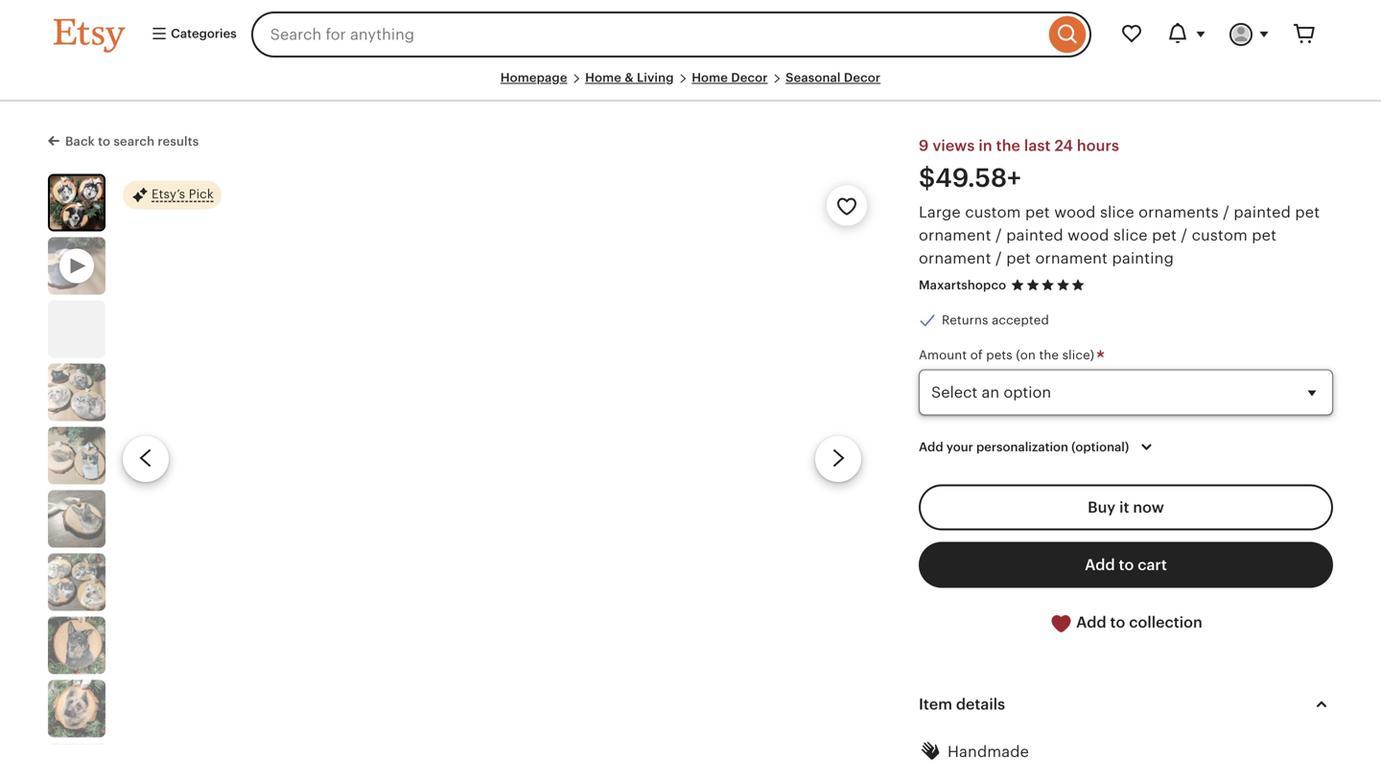 Task type: vqa. For each thing, say whether or not it's contained in the screenshot.
'now' at the bottom right of the page
yes



Task type: describe. For each thing, give the bounding box(es) containing it.
buy it now
[[1088, 499, 1164, 517]]

menu bar containing homepage
[[54, 69, 1328, 102]]

/ right the ornaments
[[1223, 204, 1230, 221]]

back to search results
[[65, 134, 199, 149]]

categories banner
[[19, 0, 1362, 69]]

(optional)
[[1072, 440, 1129, 455]]

(on
[[1016, 348, 1036, 362]]

now
[[1133, 499, 1164, 517]]

it
[[1119, 499, 1129, 517]]

back
[[65, 134, 95, 149]]

none search field inside the categories banner
[[251, 12, 1092, 58]]

add for add to cart
[[1085, 557, 1115, 574]]

home decor
[[692, 71, 768, 85]]

0 vertical spatial painted
[[1234, 204, 1291, 221]]

returns
[[942, 313, 989, 328]]

to for cart
[[1119, 557, 1134, 574]]

buy
[[1088, 499, 1116, 517]]

0 vertical spatial slice
[[1100, 204, 1135, 221]]

4 custom hand painted pet portraits on wood slice ornaments with white ribbon. detailed and realistic painted cat and dog portraits. 1 ornament with a black cat, 2 with different bichon frises, and one ornament with 2 cats, grey and brown tabbies. image
[[48, 364, 106, 421]]

ornament left painting on the right of the page
[[1035, 250, 1108, 267]]

etsy's pick
[[152, 187, 214, 201]]

9
[[919, 137, 929, 155]]

categories button
[[136, 17, 245, 52]]

seasonal
[[786, 71, 841, 85]]

ornament up the maxartshopco
[[919, 250, 991, 267]]

24
[[1055, 137, 1073, 155]]

hours
[[1077, 137, 1119, 155]]

seasonal decor
[[786, 71, 881, 85]]

living
[[637, 71, 674, 85]]

returns accepted
[[942, 313, 1049, 328]]

ornament down large
[[919, 227, 991, 244]]

views
[[933, 137, 975, 155]]

0 horizontal spatial custom hand painted detailed and realistic painted pet portrait. added text available. 3 huskies painted. image
[[50, 176, 104, 230]]

0 vertical spatial wood
[[1054, 204, 1096, 221]]

1 horizontal spatial custom hand painted detailed and realistic painted pet portrait. added text available. 3 huskies painted. image
[[111, 174, 873, 745]]

to for search
[[98, 134, 110, 149]]

ornaments
[[1139, 204, 1219, 221]]

home & living
[[585, 71, 674, 85]]

/ down the ornaments
[[1181, 227, 1188, 244]]

slice)
[[1062, 348, 1095, 362]]

to for collection
[[1110, 614, 1125, 632]]

etsy's pick button
[[123, 180, 221, 210]]

item
[[919, 696, 952, 714]]

side angle of a custom hand painted pet portrait on wood slice ornament with white ribbon. detailed and realistic painted dog portrait. added text available. german shepperd. image
[[48, 490, 106, 548]]

results
[[158, 134, 199, 149]]

item details button
[[902, 682, 1351, 728]]

amount of pets (on the slice)
[[919, 348, 1098, 362]]

handmade
[[948, 744, 1029, 761]]

collection
[[1129, 614, 1203, 632]]

home for home decor
[[692, 71, 728, 85]]

add your personalization (optional)
[[919, 440, 1129, 455]]

pick
[[189, 187, 214, 201]]

large
[[919, 204, 961, 221]]

1 vertical spatial wood
[[1068, 227, 1109, 244]]

amount
[[919, 348, 967, 362]]



Task type: locate. For each thing, give the bounding box(es) containing it.
add down add to cart on the right of page
[[1076, 614, 1107, 632]]

to
[[98, 134, 110, 149], [1119, 557, 1134, 574], [1110, 614, 1125, 632]]

decor for seasonal decor
[[844, 71, 881, 85]]

1 horizontal spatial decor
[[844, 71, 881, 85]]

2 home from the left
[[692, 71, 728, 85]]

wood down hours on the right top of page
[[1068, 227, 1109, 244]]

1 vertical spatial the
[[1039, 348, 1059, 362]]

home left &
[[585, 71, 622, 85]]

large custom pet wood slice ornaments / painted pet ornament / painted wood slice pet / custom pet ornament / pet ornament painting
[[919, 204, 1320, 267]]

add to cart button
[[919, 542, 1333, 589]]

1 vertical spatial painted
[[1006, 227, 1064, 244]]

homepage link
[[501, 71, 567, 85]]

home down the categories banner
[[692, 71, 728, 85]]

back to search results link
[[48, 131, 199, 150]]

$49.58+
[[919, 163, 1022, 193]]

custom
[[965, 204, 1021, 221], [1192, 227, 1248, 244]]

custom down the ornaments
[[1192, 227, 1248, 244]]

pet
[[1025, 204, 1050, 221], [1295, 204, 1320, 221], [1152, 227, 1177, 244], [1252, 227, 1277, 244], [1006, 250, 1031, 267]]

add to cart
[[1085, 557, 1167, 574]]

decor right 'seasonal'
[[844, 71, 881, 85]]

custom down $49.58+
[[965, 204, 1021, 221]]

1 vertical spatial add
[[1085, 557, 1115, 574]]

None search field
[[251, 12, 1092, 58]]

/
[[1223, 204, 1230, 221], [996, 227, 1002, 244], [1181, 227, 1188, 244], [996, 250, 1002, 267]]

painted right the ornaments
[[1234, 204, 1291, 221]]

home
[[585, 71, 622, 85], [692, 71, 728, 85]]

slice
[[1100, 204, 1135, 221], [1114, 227, 1148, 244]]

your
[[946, 440, 973, 455]]

wood down '24'
[[1054, 204, 1096, 221]]

0 vertical spatial add
[[919, 440, 943, 455]]

the right (on
[[1039, 348, 1059, 362]]

painted
[[1234, 204, 1291, 221], [1006, 227, 1064, 244]]

home for home & living
[[585, 71, 622, 85]]

wood
[[1054, 204, 1096, 221], [1068, 227, 1109, 244]]

add for add your personalization (optional)
[[919, 440, 943, 455]]

add inside button
[[1085, 557, 1115, 574]]

add inside dropdown button
[[919, 440, 943, 455]]

0 vertical spatial the
[[996, 137, 1021, 155]]

1 vertical spatial slice
[[1114, 227, 1148, 244]]

to inside button
[[1119, 557, 1134, 574]]

1 horizontal spatial custom
[[1192, 227, 1248, 244]]

of
[[971, 348, 983, 362]]

painting
[[1112, 250, 1174, 267]]

0 horizontal spatial painted
[[1006, 227, 1064, 244]]

add
[[919, 440, 943, 455], [1085, 557, 1115, 574], [1076, 614, 1107, 632]]

pets
[[986, 348, 1013, 362]]

seasonal decor link
[[786, 71, 881, 85]]

the inside 9 views in the last 24 hours $49.58+
[[996, 137, 1021, 155]]

1 horizontal spatial home
[[692, 71, 728, 85]]

in
[[979, 137, 992, 155]]

2 decor from the left
[[844, 71, 881, 85]]

2 vertical spatial add
[[1076, 614, 1107, 632]]

add to collection button
[[919, 600, 1333, 647]]

the
[[996, 137, 1021, 155], [1039, 348, 1059, 362]]

0 vertical spatial to
[[98, 134, 110, 149]]

1 vertical spatial custom
[[1192, 227, 1248, 244]]

/ up maxartshopco link
[[996, 250, 1002, 267]]

the right in
[[996, 137, 1021, 155]]

to right back
[[98, 134, 110, 149]]

maxartshopco link
[[919, 278, 1006, 292]]

to left collection
[[1110, 614, 1125, 632]]

add left cart
[[1085, 557, 1115, 574]]

0 vertical spatial custom
[[965, 204, 1021, 221]]

details
[[956, 696, 1005, 714]]

large custom pet wood slice ornaments / painted pet ornament / image 4 image
[[48, 427, 106, 485]]

ornament
[[919, 227, 991, 244], [919, 250, 991, 267], [1035, 250, 1108, 267]]

/ up the maxartshopco
[[996, 227, 1002, 244]]

decor for home decor
[[731, 71, 768, 85]]

&
[[625, 71, 634, 85]]

menu bar
[[54, 69, 1328, 102]]

0 horizontal spatial custom
[[965, 204, 1021, 221]]

search
[[114, 134, 155, 149]]

1 decor from the left
[[731, 71, 768, 85]]

1 horizontal spatial painted
[[1234, 204, 1291, 221]]

0 horizontal spatial the
[[996, 137, 1021, 155]]

large custom pet wood slice ornaments / painted pet ornament / image 6 image
[[48, 554, 106, 611]]

large custom pet wood slice ornaments / painted pet ornament / image 7 image
[[48, 617, 106, 675]]

accepted
[[992, 313, 1049, 328]]

last
[[1024, 137, 1051, 155]]

categories
[[168, 26, 237, 41]]

Search for anything text field
[[251, 12, 1045, 58]]

homepage
[[501, 71, 567, 85]]

add left your
[[919, 440, 943, 455]]

add to collection
[[1073, 614, 1203, 632]]

item details
[[919, 696, 1005, 714]]

large custom pet wood slice ornaments / painted pet ornament / image 8 image
[[48, 680, 106, 738]]

2 vertical spatial to
[[1110, 614, 1125, 632]]

9 views in the last 24 hours $49.58+
[[919, 137, 1119, 193]]

to inside button
[[1110, 614, 1125, 632]]

1 vertical spatial to
[[1119, 557, 1134, 574]]

home & living link
[[585, 71, 674, 85]]

decor
[[731, 71, 768, 85], [844, 71, 881, 85]]

add inside button
[[1076, 614, 1107, 632]]

1 home from the left
[[585, 71, 622, 85]]

add for add to collection
[[1076, 614, 1107, 632]]

painted down 9 views in the last 24 hours $49.58+
[[1006, 227, 1064, 244]]

1 horizontal spatial the
[[1039, 348, 1059, 362]]

add your personalization (optional) button
[[905, 427, 1172, 468]]

decor left 'seasonal'
[[731, 71, 768, 85]]

home decor link
[[692, 71, 768, 85]]

buy it now button
[[919, 485, 1333, 531]]

cart
[[1138, 557, 1167, 574]]

custom hand painted detailed and realistic painted pet portrait. added text available. 3 huskies painted. image
[[111, 174, 873, 745], [50, 176, 104, 230]]

etsy's
[[152, 187, 185, 201]]

to left cart
[[1119, 557, 1134, 574]]

0 horizontal spatial home
[[585, 71, 622, 85]]

maxartshopco
[[919, 278, 1006, 292]]

personalization
[[976, 440, 1069, 455]]

0 horizontal spatial decor
[[731, 71, 768, 85]]



